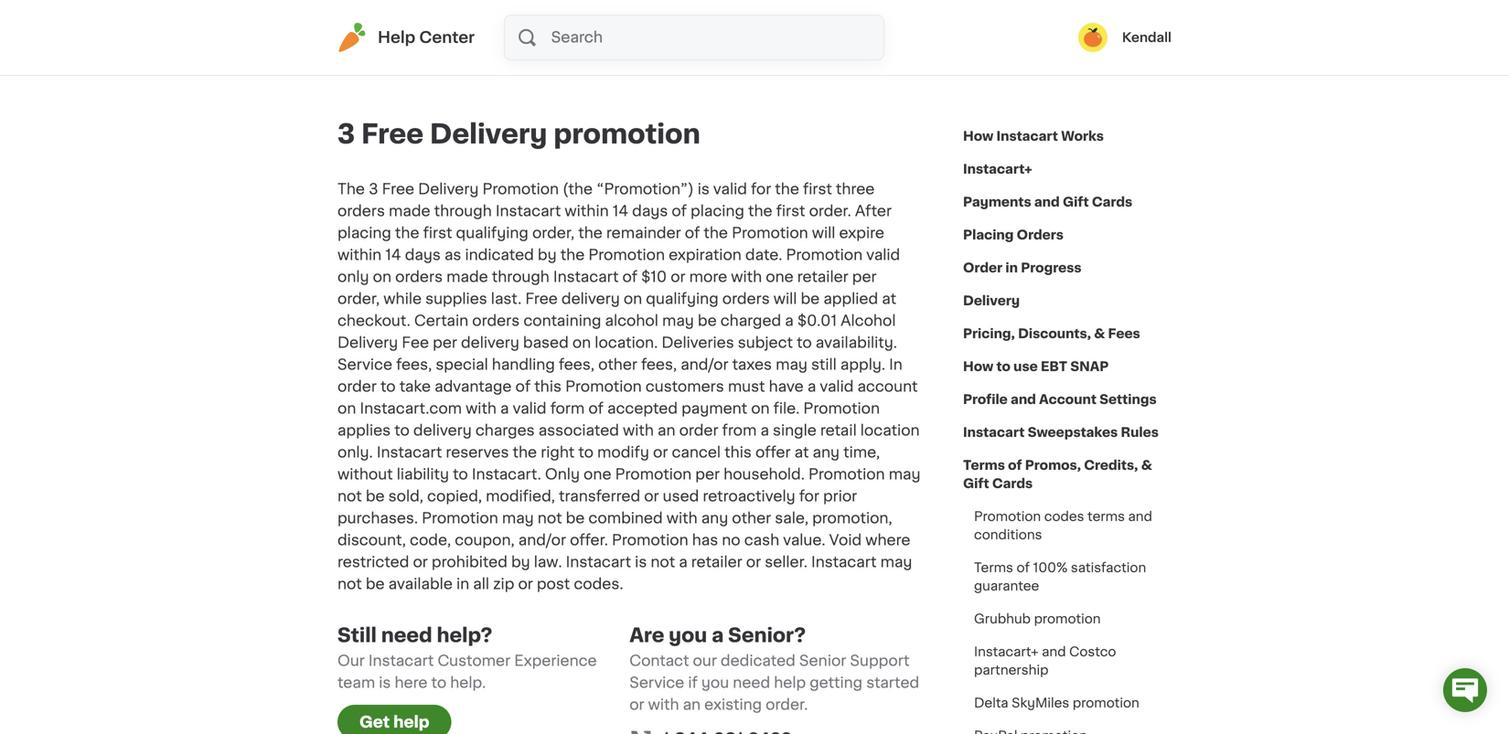 Task type: describe. For each thing, give the bounding box(es) containing it.
promotion inside promotion codes terms and conditions
[[974, 510, 1041, 523]]

where
[[866, 533, 911, 548]]

promotion down 3 free delivery promotion
[[482, 182, 559, 197]]

file.
[[774, 402, 800, 416]]

2 vertical spatial per
[[695, 467, 720, 482]]

take
[[399, 380, 431, 394]]

our
[[338, 654, 365, 669]]

delta skymiles promotion link
[[963, 687, 1151, 720]]

not down combined
[[651, 555, 675, 570]]

may down where
[[881, 555, 912, 570]]

get help
[[359, 715, 429, 730]]

promotion up prior
[[809, 467, 885, 482]]

may up the deliveries
[[662, 314, 694, 328]]

"promotion")
[[596, 182, 694, 197]]

sold,
[[388, 489, 423, 504]]

still need help? our instacart customer experience team is here to help.
[[338, 626, 597, 691]]

purchases.
[[338, 511, 418, 526]]

last.
[[491, 292, 522, 306]]

to down associated
[[578, 445, 594, 460]]

combined
[[589, 511, 663, 526]]

may up have
[[776, 358, 808, 372]]

used
[[663, 489, 699, 504]]

0 vertical spatial free
[[361, 121, 424, 147]]

0 vertical spatial promotion
[[554, 121, 701, 147]]

$0.01
[[797, 314, 837, 328]]

instacart up containing
[[553, 270, 619, 284]]

on right only
[[373, 270, 392, 284]]

indicated
[[465, 248, 534, 263]]

supplies
[[425, 292, 487, 306]]

prohibited
[[432, 555, 508, 570]]

grubhub promotion
[[974, 613, 1101, 626]]

2 vertical spatial promotion
[[1073, 697, 1140, 710]]

get
[[359, 715, 390, 730]]

instacart sweepstakes rules link
[[963, 416, 1159, 449]]

0 vertical spatial first
[[803, 182, 832, 197]]

be down restricted
[[366, 577, 385, 592]]

0 vertical spatial delivery
[[562, 292, 620, 306]]

right
[[541, 445, 575, 460]]

three
[[836, 182, 875, 197]]

0 vertical spatial and/or
[[681, 358, 729, 372]]

in inside the 3 free delivery promotion (the "promotion") is valid for the first three orders made through instacart within 14 days of placing the first order. after placing the first qualifying order, the remainder of the promotion will expire within 14 days as indicated by the promotion expiration date. promotion valid only on orders made through instacart of $10 or more with one retailer per order, while supplies last. free delivery on qualifying orders will be applied at checkout. certain orders containing alcohol may be charged a $0.01 alcohol delivery fee per delivery based on location. deliveries subject to availability. service fees, special handling fees, other fees, and/or taxes may still apply. in order to take advantage of this promotion customers must have a valid account on instacart.com with a valid form of accepted payment on file. promotion applies to delivery charges associated with an order from a single retail location only. instacart reserves the right to modify or cancel this offer at any time, without liability to instacart. only one promotion per household. promotion may not be sold, copied, modified, transferred or used retroactively for prior purchases. promotion may not be combined with any other sale, promotion, discount, code, coupon, and/or offer. promotion has no cash value. void where restricted or prohibited by law. instacart is not a retailer or seller. instacart may not be available in all zip or post codes.
[[456, 577, 469, 592]]

instacart down void
[[811, 555, 877, 570]]

payments and gift cards link
[[963, 186, 1133, 219]]

on up alcohol
[[624, 292, 642, 306]]

0 vertical spatial qualifying
[[456, 226, 529, 241]]

3 inside the 3 free delivery promotion (the "promotion") is valid for the first three orders made through instacart within 14 days of placing the first order. after placing the first qualifying order, the remainder of the promotion will expire within 14 days as indicated by the promotion expiration date. promotion valid only on orders made through instacart of $10 or more with one retailer per order, while supplies last. free delivery on qualifying orders will be applied at checkout. certain orders containing alcohol may be charged a $0.01 alcohol delivery fee per delivery based on location. deliveries subject to availability. service fees, special handling fees, other fees, and/or taxes may still apply. in order to take advantage of this promotion customers must have a valid account on instacart.com with a valid form of accepted payment on file. promotion applies to delivery charges associated with an order from a single retail location only. instacart reserves the right to modify or cancel this offer at any time, without liability to instacart. only one promotion per household. promotion may not be sold, copied, modified, transferred or used retroactively for prior purchases. promotion may not be combined with any other sale, promotion, discount, code, coupon, and/or offer. promotion has no cash value. void where restricted or prohibited by law. instacart is not a retailer or seller. instacart may not be available in all zip or post codes.
[[369, 182, 378, 197]]

delta
[[974, 697, 1009, 710]]

Search search field
[[549, 16, 884, 59]]

1 horizontal spatial any
[[813, 445, 840, 460]]

promotion codes terms and conditions
[[974, 510, 1153, 542]]

orders up charged
[[722, 292, 770, 306]]

1 horizontal spatial 14
[[613, 204, 629, 219]]

kendall
[[1122, 31, 1172, 44]]

time,
[[843, 445, 880, 460]]

of left $10
[[622, 270, 638, 284]]

payments
[[963, 196, 1031, 209]]

a down used
[[679, 555, 688, 570]]

instacart+ for instacart+
[[963, 163, 1033, 176]]

0 horizontal spatial &
[[1094, 327, 1105, 340]]

availability.
[[816, 336, 897, 350]]

only
[[545, 467, 580, 482]]

and inside promotion codes terms and conditions
[[1128, 510, 1153, 523]]

2 horizontal spatial per
[[852, 270, 877, 284]]

instacart down 'profile'
[[963, 426, 1025, 439]]

promotion up form at the bottom left of page
[[565, 380, 642, 394]]

an inside the are you a senior? contact our dedicated senior support service if you need help getting started or with an existing order.
[[683, 698, 701, 713]]

valid down the still at right
[[820, 380, 854, 394]]

3 free delivery promotion
[[338, 121, 701, 147]]

1 vertical spatial you
[[701, 676, 729, 691]]

help
[[378, 30, 416, 45]]

progress
[[1021, 262, 1082, 274]]

2 vertical spatial first
[[423, 226, 452, 241]]

terms of 100% satisfaction guarantee link
[[963, 552, 1172, 603]]

1 vertical spatial 14
[[385, 248, 401, 263]]

placing orders link
[[963, 219, 1064, 252]]

special
[[436, 358, 488, 372]]

0 vertical spatial you
[[669, 626, 707, 645]]

a left $0.01
[[785, 314, 794, 328]]

1 vertical spatial per
[[433, 336, 457, 350]]

1 horizontal spatial placing
[[691, 204, 745, 219]]

or left 'cancel'
[[653, 445, 668, 460]]

1 vertical spatial at
[[795, 445, 809, 460]]

zip
[[493, 577, 514, 592]]

orders down last.
[[472, 314, 520, 328]]

0 vertical spatial within
[[565, 204, 609, 219]]

terms of promos, credits, & gift cards
[[963, 459, 1152, 490]]

how for how instacart works
[[963, 130, 994, 143]]

works
[[1061, 130, 1104, 143]]

only.
[[338, 445, 373, 460]]

customers
[[646, 380, 724, 394]]

seller.
[[765, 555, 808, 570]]

1 horizontal spatial order
[[679, 424, 719, 438]]

be up offer.
[[566, 511, 585, 526]]

or down cash
[[746, 555, 761, 570]]

1 vertical spatial promotion
[[1034, 613, 1101, 626]]

law.
[[534, 555, 562, 570]]

to left the take
[[381, 380, 396, 394]]

conditions
[[974, 529, 1042, 542]]

2 fees, from the left
[[559, 358, 595, 372]]

$10
[[641, 270, 667, 284]]

(the
[[563, 182, 593, 197]]

post
[[537, 577, 570, 592]]

help inside button
[[394, 715, 429, 730]]

to down $0.01
[[797, 336, 812, 350]]

2 vertical spatial delivery
[[413, 424, 472, 438]]

prior
[[823, 489, 857, 504]]

0 vertical spatial cards
[[1092, 196, 1133, 209]]

1 vertical spatial will
[[774, 292, 797, 306]]

0 horizontal spatial 3
[[338, 121, 355, 147]]

cash
[[744, 533, 779, 548]]

only
[[338, 270, 369, 284]]

may down location at the right
[[889, 467, 921, 482]]

based
[[523, 336, 569, 350]]

valid up charges
[[513, 402, 547, 416]]

1 vertical spatial other
[[732, 511, 771, 526]]

be up $0.01
[[801, 292, 820, 306]]

1 vertical spatial through
[[492, 270, 550, 284]]

valid down expire
[[866, 248, 900, 263]]

a up offer
[[761, 424, 769, 438]]

instacart+ link
[[963, 153, 1033, 186]]

1 horizontal spatial in
[[1006, 262, 1018, 274]]

service inside the 3 free delivery promotion (the "promotion") is valid for the first three orders made through instacart within 14 days of placing the first order. after placing the first qualifying order, the remainder of the promotion will expire within 14 days as indicated by the promotion expiration date. promotion valid only on orders made through instacart of $10 or more with one retailer per order, while supplies last. free delivery on qualifying orders will be applied at checkout. certain orders containing alcohol may be charged a $0.01 alcohol delivery fee per delivery based on location. deliveries subject to availability. service fees, special handling fees, other fees, and/or taxes may still apply. in order to take advantage of this promotion customers must have a valid account on instacart.com with a valid form of accepted payment on file. promotion applies to delivery charges associated with an order from a single retail location only. instacart reserves the right to modify or cancel this offer at any time, without liability to instacart. only one promotion per household. promotion may not be sold, copied, modified, transferred or used retroactively for prior purchases. promotion may not be combined with any other sale, promotion, discount, code, coupon, and/or offer. promotion has no cash value. void where restricted or prohibited by law. instacart is not a retailer or seller. instacart may not be available in all zip or post codes.
[[338, 358, 392, 372]]

all
[[473, 577, 489, 592]]

valid up expiration
[[713, 182, 747, 197]]

terms of 100% satisfaction guarantee
[[974, 562, 1146, 593]]

1 horizontal spatial for
[[799, 489, 820, 504]]

0 vertical spatial one
[[766, 270, 794, 284]]

profile and account settings
[[963, 393, 1157, 406]]

promotion,
[[812, 511, 892, 526]]

with down the advantage
[[466, 402, 497, 416]]

experience
[[514, 654, 597, 669]]

of up associated
[[588, 402, 604, 416]]

with down date.
[[731, 270, 762, 284]]

1 vertical spatial and/or
[[518, 533, 566, 548]]

1 vertical spatial first
[[776, 204, 805, 219]]

1 vertical spatial free
[[382, 182, 414, 197]]

or right zip
[[518, 577, 533, 592]]

modify
[[597, 445, 649, 460]]

costco
[[1069, 646, 1116, 659]]

instacart up instacart+ link
[[997, 130, 1058, 143]]

1 vertical spatial any
[[701, 511, 728, 526]]

1 vertical spatial made
[[447, 270, 488, 284]]

not down modified,
[[538, 511, 562, 526]]

delta skymiles promotion
[[974, 697, 1140, 710]]

terms for terms of promos, credits, & gift cards
[[963, 459, 1005, 472]]

promotion up the "retail"
[[804, 402, 880, 416]]

remainder
[[606, 226, 681, 241]]

0 vertical spatial will
[[812, 226, 836, 241]]

user avatar image
[[1078, 23, 1108, 52]]

instacart.com
[[360, 402, 462, 416]]

location
[[861, 424, 920, 438]]

promotion down combined
[[612, 533, 688, 548]]

1 vertical spatial one
[[584, 467, 612, 482]]

discounts,
[[1018, 327, 1091, 340]]

or left used
[[644, 489, 659, 504]]

of down handling
[[516, 380, 531, 394]]

0 vertical spatial retailer
[[797, 270, 849, 284]]

0 vertical spatial through
[[434, 204, 492, 219]]

1 vertical spatial retailer
[[691, 555, 742, 570]]

promotion down copied,
[[422, 511, 498, 526]]

use
[[1014, 360, 1038, 373]]

with down used
[[667, 511, 698, 526]]

dedicated
[[721, 654, 796, 669]]

the
[[338, 182, 365, 197]]

not down without
[[338, 489, 362, 504]]

ebt
[[1041, 360, 1068, 373]]

alcohol
[[605, 314, 659, 328]]

1 vertical spatial within
[[338, 248, 382, 263]]

a down the still at right
[[808, 380, 816, 394]]

to down instacart.com
[[394, 424, 410, 438]]

cards inside terms of promos, credits, & gift cards
[[992, 477, 1033, 490]]

100%
[[1033, 562, 1068, 574]]

promotion up used
[[615, 467, 692, 482]]

instacart image
[[338, 23, 367, 52]]

0 vertical spatial made
[[389, 204, 430, 219]]

has
[[692, 533, 718, 548]]

or right $10
[[671, 270, 686, 284]]

kendall link
[[1078, 23, 1172, 52]]

may down modified,
[[502, 511, 534, 526]]

1 vertical spatial delivery
[[461, 336, 519, 350]]

not down restricted
[[338, 577, 362, 592]]

0 vertical spatial days
[[632, 204, 668, 219]]

1 fees, from the left
[[396, 358, 432, 372]]

need inside still need help? our instacart customer experience team is here to help.
[[381, 626, 432, 645]]

codes
[[1044, 510, 1084, 523]]

instacart+ and costco partnership
[[974, 646, 1116, 677]]

placing orders
[[963, 229, 1064, 241]]



Task type: locate. For each thing, give the bounding box(es) containing it.
single
[[773, 424, 817, 438]]

instacart up liability
[[377, 445, 442, 460]]

1 vertical spatial days
[[405, 248, 441, 263]]

our
[[693, 654, 717, 669]]

0 vertical spatial for
[[751, 182, 771, 197]]

how to use ebt snap
[[963, 360, 1109, 373]]

an down "if"
[[683, 698, 701, 713]]

delivery down instacart.com
[[413, 424, 472, 438]]

on down containing
[[572, 336, 591, 350]]

0 vertical spatial order,
[[532, 226, 575, 241]]

2 vertical spatial free
[[525, 292, 558, 306]]

1 vertical spatial is
[[635, 555, 647, 570]]

first up date.
[[776, 204, 805, 219]]

and/or up "law."
[[518, 533, 566, 548]]

be up purchases.
[[366, 489, 385, 504]]

2 horizontal spatial is
[[698, 182, 710, 197]]

0 horizontal spatial days
[[405, 248, 441, 263]]

coupon,
[[455, 533, 515, 548]]

gift inside terms of promos, credits, & gift cards
[[963, 477, 989, 490]]

1 horizontal spatial and/or
[[681, 358, 729, 372]]

and right terms
[[1128, 510, 1153, 523]]

gift up orders on the top
[[1063, 196, 1089, 209]]

0 horizontal spatial will
[[774, 292, 797, 306]]

0 vertical spatial placing
[[691, 204, 745, 219]]

skymiles
[[1012, 697, 1070, 710]]

terms inside terms of 100% satisfaction guarantee
[[974, 562, 1013, 574]]

0 vertical spatial 3
[[338, 121, 355, 147]]

orders down the
[[338, 204, 385, 219]]

0 vertical spatial other
[[598, 358, 638, 372]]

gift up conditions
[[963, 477, 989, 490]]

fees, up customers
[[641, 358, 677, 372]]

restricted
[[338, 555, 409, 570]]

per
[[852, 270, 877, 284], [433, 336, 457, 350], [695, 467, 720, 482]]

help center
[[378, 30, 475, 45]]

1 vertical spatial order.
[[766, 698, 808, 713]]

credits,
[[1084, 459, 1138, 472]]

charged
[[721, 314, 781, 328]]

pricing, discounts, & fees link
[[963, 317, 1140, 350]]

0 horizontal spatial service
[[338, 358, 392, 372]]

terms
[[963, 459, 1005, 472], [974, 562, 1013, 574]]

help inside the are you a senior? contact our dedicated senior support service if you need help getting started or with an existing order.
[[774, 676, 806, 691]]

and/or down the deliveries
[[681, 358, 729, 372]]

0 horizontal spatial made
[[389, 204, 430, 219]]

charges
[[476, 424, 535, 438]]

the
[[775, 182, 799, 197], [748, 204, 773, 219], [395, 226, 419, 241], [578, 226, 603, 241], [704, 226, 728, 241], [560, 248, 585, 263], [513, 445, 537, 460]]

on down must
[[751, 402, 770, 416]]

1 horizontal spatial &
[[1141, 459, 1152, 472]]

1 vertical spatial placing
[[338, 226, 391, 241]]

an
[[658, 424, 676, 438], [683, 698, 701, 713]]

instacart+ up payments
[[963, 163, 1033, 176]]

have
[[769, 380, 804, 394]]

0 horizontal spatial this
[[534, 380, 562, 394]]

on up applies
[[338, 402, 356, 416]]

0 horizontal spatial an
[[658, 424, 676, 438]]

free right the
[[382, 182, 414, 197]]

code,
[[410, 533, 451, 548]]

to left use
[[997, 360, 1011, 373]]

14 up while
[[385, 248, 401, 263]]

any down the "retail"
[[813, 445, 840, 460]]

1 vertical spatial order,
[[338, 292, 380, 306]]

terms
[[1088, 510, 1125, 523]]

orders up while
[[395, 270, 443, 284]]

other down location.
[[598, 358, 638, 372]]

promotion
[[554, 121, 701, 147], [1034, 613, 1101, 626], [1073, 697, 1140, 710]]

a up charges
[[500, 402, 509, 416]]

will left expire
[[812, 226, 836, 241]]

2 vertical spatial is
[[379, 676, 391, 691]]

1 horizontal spatial need
[[733, 676, 770, 691]]

fees,
[[396, 358, 432, 372], [559, 358, 595, 372], [641, 358, 677, 372]]

1 horizontal spatial will
[[812, 226, 836, 241]]

promotion up "promotion")
[[554, 121, 701, 147]]

of inside terms of 100% satisfaction guarantee
[[1017, 562, 1030, 574]]

taxes
[[732, 358, 772, 372]]

terms for terms of 100% satisfaction guarantee
[[974, 562, 1013, 574]]

this
[[534, 380, 562, 394], [725, 445, 752, 460]]

instacart+ inside "instacart+ and costco partnership"
[[974, 646, 1039, 659]]

1 horizontal spatial this
[[725, 445, 752, 460]]

0 vertical spatial help
[[774, 676, 806, 691]]

the 3 free delivery promotion (the "promotion") is valid for the first three orders made through instacart within 14 days of placing the first order. after placing the first qualifying order, the remainder of the promotion will expire within 14 days as indicated by the promotion expiration date. promotion valid only on orders made through instacart of $10 or more with one retailer per order, while supplies last. free delivery on qualifying orders will be applied at checkout. certain orders containing alcohol may be charged a $0.01 alcohol delivery fee per delivery based on location. deliveries subject to availability. service fees, special handling fees, other fees, and/or taxes may still apply. in order to take advantage of this promotion customers must have a valid account on instacart.com with a valid form of accepted payment on file. promotion applies to delivery charges associated with an order from a single retail location only. instacart reserves the right to modify or cancel this offer at any time, without liability to instacart. only one promotion per household. promotion may not be sold, copied, modified, transferred or used retroactively for prior purchases. promotion may not be combined with any other sale, promotion, discount, code, coupon, and/or offer. promotion has no cash value. void where restricted or prohibited by law. instacart is not a retailer or seller. instacart may not be available in all zip or post codes.
[[338, 182, 921, 592]]

1 horizontal spatial other
[[732, 511, 771, 526]]

order, down (the
[[532, 226, 575, 241]]

a inside the are you a senior? contact our dedicated senior support service if you need help getting started or with an existing order.
[[712, 626, 724, 645]]

must
[[728, 380, 765, 394]]

with inside the are you a senior? contact our dedicated senior support service if you need help getting started or with an existing order.
[[648, 698, 679, 713]]

0 horizontal spatial one
[[584, 467, 612, 482]]

date.
[[745, 248, 782, 263]]

deliveries
[[662, 336, 734, 350]]

retail
[[820, 424, 857, 438]]

1 vertical spatial for
[[799, 489, 820, 504]]

started
[[866, 676, 919, 691]]

promotion codes terms and conditions link
[[963, 500, 1172, 552]]

and inside "instacart+ and costco partnership"
[[1042, 646, 1066, 659]]

pricing, discounts, & fees
[[963, 327, 1140, 340]]

accepted
[[607, 402, 678, 416]]

gift inside payments and gift cards link
[[1063, 196, 1089, 209]]

per down certain
[[433, 336, 457, 350]]

1 horizontal spatial per
[[695, 467, 720, 482]]

is down combined
[[635, 555, 647, 570]]

offer.
[[570, 533, 608, 548]]

0 vertical spatial &
[[1094, 327, 1105, 340]]

team
[[338, 676, 375, 691]]

by left "law."
[[511, 555, 530, 570]]

terms inside terms of promos, credits, & gift cards
[[963, 459, 1005, 472]]

cards down works
[[1092, 196, 1133, 209]]

help
[[774, 676, 806, 691], [394, 715, 429, 730]]

how for how to use ebt snap
[[963, 360, 994, 373]]

0 horizontal spatial any
[[701, 511, 728, 526]]

pricing,
[[963, 327, 1015, 340]]

1 how from the top
[[963, 130, 994, 143]]

to up copied,
[[453, 467, 468, 482]]

from
[[722, 424, 757, 438]]

or inside the are you a senior? contact our dedicated senior support service if you need help getting started or with an existing order.
[[630, 698, 645, 713]]

order. down dedicated
[[766, 698, 808, 713]]

1 horizontal spatial gift
[[1063, 196, 1089, 209]]

expire
[[839, 226, 885, 241]]

need inside the are you a senior? contact our dedicated senior support service if you need help getting started or with an existing order.
[[733, 676, 770, 691]]

payment
[[682, 402, 747, 416]]

made up while
[[389, 204, 430, 219]]

1 vertical spatial gift
[[963, 477, 989, 490]]

delivery up containing
[[562, 292, 620, 306]]

placing up only
[[338, 226, 391, 241]]

form
[[550, 402, 585, 416]]

0 horizontal spatial in
[[456, 577, 469, 592]]

1 vertical spatial qualifying
[[646, 292, 719, 306]]

and for account
[[1011, 393, 1036, 406]]

grubhub promotion link
[[963, 603, 1112, 636]]

is inside still need help? our instacart customer experience team is here to help.
[[379, 676, 391, 691]]

0 vertical spatial by
[[538, 248, 557, 263]]

service inside the are you a senior? contact our dedicated senior support service if you need help getting started or with an existing order.
[[630, 676, 684, 691]]

made up supplies
[[447, 270, 488, 284]]

void
[[829, 533, 862, 548]]

subject
[[738, 336, 793, 350]]

days left as
[[405, 248, 441, 263]]

at up 'alcohol'
[[882, 292, 897, 306]]

2 how from the top
[[963, 360, 994, 373]]

sweepstakes
[[1028, 426, 1118, 439]]

with
[[731, 270, 762, 284], [466, 402, 497, 416], [623, 424, 654, 438], [667, 511, 698, 526], [648, 698, 679, 713]]

this up form at the bottom left of page
[[534, 380, 562, 394]]

1 vertical spatial cards
[[992, 477, 1033, 490]]

need down dedicated
[[733, 676, 770, 691]]

to inside still need help? our instacart customer experience team is here to help.
[[431, 676, 447, 691]]

& inside terms of promos, credits, & gift cards
[[1141, 459, 1152, 472]]

1 horizontal spatial at
[[882, 292, 897, 306]]

to right the here
[[431, 676, 447, 691]]

0 vertical spatial an
[[658, 424, 676, 438]]

per up applied
[[852, 270, 877, 284]]

0 vertical spatial need
[[381, 626, 432, 645]]

of inside terms of promos, credits, & gift cards
[[1008, 459, 1022, 472]]

order. inside the are you a senior? contact our dedicated senior support service if you need help getting started or with an existing order.
[[766, 698, 808, 713]]

one down date.
[[766, 270, 794, 284]]

account
[[1039, 393, 1097, 406]]

1 vertical spatial order
[[679, 424, 719, 438]]

any up has
[[701, 511, 728, 526]]

1 horizontal spatial service
[[630, 676, 684, 691]]

need up the here
[[381, 626, 432, 645]]

per down 'cancel'
[[695, 467, 720, 482]]

0 horizontal spatial cards
[[992, 477, 1033, 490]]

0 horizontal spatial order,
[[338, 292, 380, 306]]

service down checkout.
[[338, 358, 392, 372]]

free
[[361, 121, 424, 147], [382, 182, 414, 197], [525, 292, 558, 306]]

0 horizontal spatial retailer
[[691, 555, 742, 570]]

1 vertical spatial this
[[725, 445, 752, 460]]

existing
[[705, 698, 762, 713]]

discount,
[[338, 533, 406, 548]]

alcohol
[[841, 314, 896, 328]]

be up the deliveries
[[698, 314, 717, 328]]

1 horizontal spatial fees,
[[559, 358, 595, 372]]

1 horizontal spatial within
[[565, 204, 609, 219]]

instacart up indicated
[[496, 204, 561, 219]]

profile and account settings link
[[963, 383, 1157, 416]]

or down contact
[[630, 698, 645, 713]]

0 horizontal spatial and/or
[[518, 533, 566, 548]]

0 horizontal spatial placing
[[338, 226, 391, 241]]

help right the get
[[394, 715, 429, 730]]

1 horizontal spatial by
[[538, 248, 557, 263]]

of up expiration
[[685, 226, 700, 241]]

satisfaction
[[1071, 562, 1146, 574]]

terms down 'profile'
[[963, 459, 1005, 472]]

promotion down expire
[[786, 248, 863, 263]]

0 vertical spatial how
[[963, 130, 994, 143]]

1 horizontal spatial help
[[774, 676, 806, 691]]

1 horizontal spatial retailer
[[797, 270, 849, 284]]

this down from
[[725, 445, 752, 460]]

terms up guarantee
[[974, 562, 1013, 574]]

0 horizontal spatial 14
[[385, 248, 401, 263]]

0 horizontal spatial order.
[[766, 698, 808, 713]]

or
[[671, 270, 686, 284], [653, 445, 668, 460], [644, 489, 659, 504], [413, 555, 428, 570], [746, 555, 761, 570], [518, 577, 533, 592], [630, 698, 645, 713]]

promotion down the 'costco'
[[1073, 697, 1140, 710]]

instacart inside still need help? our instacart customer experience team is here to help.
[[369, 654, 434, 669]]

promotion up date.
[[732, 226, 808, 241]]

help center link
[[338, 23, 475, 52]]

and for costco
[[1042, 646, 1066, 659]]

will up charged
[[774, 292, 797, 306]]

in left all
[[456, 577, 469, 592]]

0 vertical spatial order
[[338, 380, 377, 394]]

1 horizontal spatial days
[[632, 204, 668, 219]]

1 vertical spatial instacart+
[[974, 646, 1039, 659]]

snap
[[1071, 360, 1109, 373]]

help down dedicated
[[774, 676, 806, 691]]

1 vertical spatial terms
[[974, 562, 1013, 574]]

profile
[[963, 393, 1008, 406]]

of down "promotion")
[[672, 204, 687, 219]]

with down accepted
[[623, 424, 654, 438]]

3 up the
[[338, 121, 355, 147]]

terms of promos, credits, & gift cards link
[[963, 449, 1172, 500]]

expiration
[[669, 248, 742, 263]]

orders
[[338, 204, 385, 219], [395, 270, 443, 284], [722, 292, 770, 306], [472, 314, 520, 328]]

instacart+ for instacart+ and costco partnership
[[974, 646, 1039, 659]]

0 vertical spatial this
[[534, 380, 562, 394]]

or up available
[[413, 555, 428, 570]]

instacart+ and costco partnership link
[[963, 636, 1172, 687]]

promotion
[[482, 182, 559, 197], [732, 226, 808, 241], [589, 248, 665, 263], [786, 248, 863, 263], [565, 380, 642, 394], [804, 402, 880, 416], [615, 467, 692, 482], [809, 467, 885, 482], [974, 510, 1041, 523], [422, 511, 498, 526], [612, 533, 688, 548]]

0 vertical spatial gift
[[1063, 196, 1089, 209]]

3
[[338, 121, 355, 147], [369, 182, 378, 197]]

1 horizontal spatial made
[[447, 270, 488, 284]]

getting
[[810, 676, 863, 691]]

0 vertical spatial instacart+
[[963, 163, 1033, 176]]

location.
[[595, 336, 658, 350]]

you up "our"
[[669, 626, 707, 645]]

within up only
[[338, 248, 382, 263]]

of up guarantee
[[1017, 562, 1030, 574]]

1 vertical spatial in
[[456, 577, 469, 592]]

0 horizontal spatial at
[[795, 445, 809, 460]]

one up transferred
[[584, 467, 612, 482]]

instacart up codes.
[[566, 555, 631, 570]]

apply.
[[841, 358, 886, 372]]

grubhub
[[974, 613, 1031, 626]]

other
[[598, 358, 638, 372], [732, 511, 771, 526]]

and
[[1034, 196, 1060, 209], [1011, 393, 1036, 406], [1128, 510, 1153, 523], [1042, 646, 1066, 659]]

instacart+
[[963, 163, 1033, 176], [974, 646, 1039, 659]]

are
[[630, 626, 664, 645]]

settings
[[1100, 393, 1157, 406]]

order. inside the 3 free delivery promotion (the "promotion") is valid for the first three orders made through instacart within 14 days of placing the first order. after placing the first qualifying order, the remainder of the promotion will expire within 14 days as indicated by the promotion expiration date. promotion valid only on orders made through instacart of $10 or more with one retailer per order, while supplies last. free delivery on qualifying orders will be applied at checkout. certain orders containing alcohol may be charged a $0.01 alcohol delivery fee per delivery based on location. deliveries subject to availability. service fees, special handling fees, other fees, and/or taxes may still apply. in order to take advantage of this promotion customers must have a valid account on instacart.com with a valid form of accepted payment on file. promotion applies to delivery charges associated with an order from a single retail location only. instacart reserves the right to modify or cancel this offer at any time, without liability to instacart. only one promotion per household. promotion may not be sold, copied, modified, transferred or used retroactively for prior purchases. promotion may not be combined with any other sale, promotion, discount, code, coupon, and/or offer. promotion has no cash value. void where restricted or prohibited by law. instacart is not a retailer or seller. instacart may not be available in all zip or post codes.
[[809, 204, 851, 219]]

0 vertical spatial is
[[698, 182, 710, 197]]

for up date.
[[751, 182, 771, 197]]

2 horizontal spatial fees,
[[641, 358, 677, 372]]

order up applies
[[338, 380, 377, 394]]

1 vertical spatial by
[[511, 555, 530, 570]]

service
[[338, 358, 392, 372], [630, 676, 684, 691]]

1 vertical spatial an
[[683, 698, 701, 713]]

1 vertical spatial service
[[630, 676, 684, 691]]

help?
[[437, 626, 492, 645]]

3 right the
[[369, 182, 378, 197]]

0 horizontal spatial is
[[379, 676, 391, 691]]

copied,
[[427, 489, 482, 504]]

3 fees, from the left
[[641, 358, 677, 372]]

1 horizontal spatial an
[[683, 698, 701, 713]]

first left three
[[803, 182, 832, 197]]

and for gift
[[1034, 196, 1060, 209]]

fee
[[402, 336, 429, 350]]

an inside the 3 free delivery promotion (the "promotion") is valid for the first three orders made through instacart within 14 days of placing the first order. after placing the first qualifying order, the remainder of the promotion will expire within 14 days as indicated by the promotion expiration date. promotion valid only on orders made through instacart of $10 or more with one retailer per order, while supplies last. free delivery on qualifying orders will be applied at checkout. certain orders containing alcohol may be charged a $0.01 alcohol delivery fee per delivery based on location. deliveries subject to availability. service fees, special handling fees, other fees, and/or taxes may still apply. in order to take advantage of this promotion customers must have a valid account on instacart.com with a valid form of accepted payment on file. promotion applies to delivery charges associated with an order from a single retail location only. instacart reserves the right to modify or cancel this offer at any time, without liability to instacart. only one promotion per household. promotion may not be sold, copied, modified, transferred or used retroactively for prior purchases. promotion may not be combined with any other sale, promotion, discount, code, coupon, and/or offer. promotion has no cash value. void where restricted or prohibited by law. instacart is not a retailer or seller. instacart may not be available in all zip or post codes.
[[658, 424, 676, 438]]

0 horizontal spatial per
[[433, 336, 457, 350]]

0 horizontal spatial fees,
[[396, 358, 432, 372]]

support
[[850, 654, 910, 669]]

no
[[722, 533, 741, 548]]

containing
[[524, 314, 601, 328]]

handling
[[492, 358, 555, 372]]

0 horizontal spatial order
[[338, 380, 377, 394]]

days
[[632, 204, 668, 219], [405, 248, 441, 263]]

1 vertical spatial how
[[963, 360, 994, 373]]

promotion down remainder
[[589, 248, 665, 263]]

liability
[[397, 467, 449, 482]]

value.
[[783, 533, 826, 548]]

fees, down based
[[559, 358, 595, 372]]

senior?
[[728, 626, 806, 645]]



Task type: vqa. For each thing, say whether or not it's contained in the screenshot.
topmost order
yes



